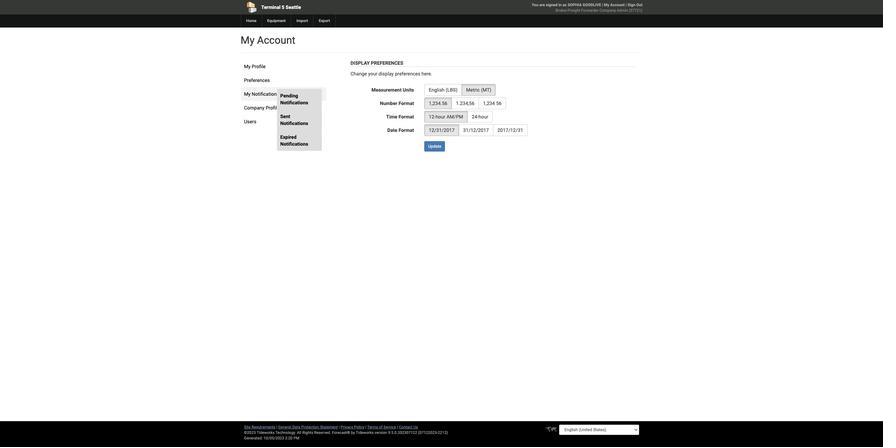 Task type: locate. For each thing, give the bounding box(es) containing it.
0 vertical spatial format
[[399, 101, 414, 106]]

hour for 24-
[[479, 114, 488, 120]]

format right date
[[399, 128, 414, 133]]

format
[[399, 101, 414, 106], [399, 114, 414, 120], [399, 128, 414, 133]]

hour down 1,234
[[479, 114, 488, 120]]

date format
[[388, 128, 414, 133]]

| up tideworks
[[366, 426, 366, 430]]

my inside "you are signed in as sophia goodlive | my account | sign out broker/freight forwarder company admin (57721)"
[[604, 3, 610, 7]]

1 hour from the left
[[436, 114, 446, 120]]

0 vertical spatial account
[[611, 3, 625, 7]]

broker/freight
[[556, 8, 580, 13]]

measurement
[[372, 87, 402, 93]]

my for my notifications
[[244, 91, 251, 97]]

version
[[375, 431, 387, 436]]

notifications for expired
[[280, 141, 308, 147]]

format for number format
[[399, 101, 414, 106]]

1 vertical spatial format
[[399, 114, 414, 120]]

notifications down pending
[[280, 100, 308, 106]]

1 horizontal spatial company
[[600, 8, 616, 13]]

(07122023-
[[418, 431, 438, 436]]

general data protection statement link
[[278, 426, 338, 430]]

notifications down sent
[[280, 121, 308, 126]]

generated:
[[244, 437, 263, 441]]

notifications for pending
[[280, 100, 308, 106]]

0 vertical spatial company
[[600, 8, 616, 13]]

hour
[[436, 114, 446, 120], [479, 114, 488, 120]]

all
[[297, 431, 302, 436]]

3 format from the top
[[399, 128, 414, 133]]

sign
[[628, 3, 636, 7]]

| left general
[[276, 426, 277, 430]]

time
[[386, 114, 398, 120]]

hour up 12/31/2017
[[436, 114, 446, 120]]

expired
[[280, 135, 297, 140]]

account down equipment link
[[257, 34, 296, 46]]

12/31/2017
[[429, 128, 455, 133]]

1 vertical spatial company
[[244, 105, 265, 111]]

policy
[[354, 426, 365, 430]]

format right time
[[399, 114, 414, 120]]

in
[[559, 3, 562, 7]]

display
[[379, 71, 394, 77]]

home link
[[241, 14, 262, 28]]

metric (mt)
[[466, 87, 492, 93]]

1 vertical spatial profile
[[266, 105, 280, 111]]

| up forecast®
[[339, 426, 340, 430]]

profile
[[252, 64, 266, 69], [266, 105, 280, 111]]

notifications
[[252, 91, 279, 97], [280, 100, 308, 106], [280, 121, 308, 126], [280, 141, 308, 147]]

rights
[[302, 431, 313, 436]]

format for date format
[[399, 128, 414, 133]]

privacy policy link
[[341, 426, 365, 430]]

admin
[[617, 8, 628, 13]]

requirements
[[252, 426, 275, 430]]

of
[[379, 426, 383, 430]]

my right goodlive
[[604, 3, 610, 7]]

©2023 tideworks
[[244, 431, 275, 436]]

my profile
[[244, 64, 266, 69]]

company up users
[[244, 105, 265, 111]]

2 format from the top
[[399, 114, 414, 120]]

my down home link
[[241, 34, 255, 46]]

my
[[604, 3, 610, 7], [241, 34, 255, 46], [244, 64, 251, 69], [244, 91, 251, 97]]

profile for company profile
[[266, 105, 280, 111]]

preferences up the 'display'
[[371, 60, 403, 66]]

2 hour from the left
[[479, 114, 488, 120]]

2017/12/31
[[498, 128, 523, 133]]

| right goodlive
[[602, 3, 603, 7]]

measurement units
[[372, 87, 414, 93]]

company down my account link
[[600, 8, 616, 13]]

0 horizontal spatial preferences
[[244, 78, 270, 83]]

my up company profile
[[244, 91, 251, 97]]

my up my notifications
[[244, 64, 251, 69]]

format for time format
[[399, 114, 414, 120]]

terminal 5 seattle
[[261, 4, 301, 10]]

1 horizontal spatial hour
[[479, 114, 488, 120]]

31/12/2017
[[463, 128, 489, 133]]

preferences down my profile
[[244, 78, 270, 83]]

update button
[[425, 141, 445, 152]]

sign out link
[[628, 3, 643, 7]]

number format
[[380, 101, 414, 106]]

0 horizontal spatial profile
[[252, 64, 266, 69]]

contact
[[399, 426, 413, 430]]

0 horizontal spatial hour
[[436, 114, 446, 120]]

1 format from the top
[[399, 101, 414, 106]]

profile for my profile
[[252, 64, 266, 69]]

notifications down expired
[[280, 141, 308, 147]]

forecast®
[[332, 431, 350, 436]]

2:20
[[285, 437, 293, 441]]

my for my profile
[[244, 64, 251, 69]]

2 vertical spatial format
[[399, 128, 414, 133]]

account up admin
[[611, 3, 625, 7]]

0 horizontal spatial company
[[244, 105, 265, 111]]

expired notifications
[[280, 135, 308, 147]]

1 vertical spatial account
[[257, 34, 296, 46]]

9.5.0.202307122
[[388, 431, 417, 436]]

profile up my notifications
[[252, 64, 266, 69]]

site
[[244, 426, 251, 430]]

equipment
[[267, 19, 286, 23]]

notifications up company profile
[[252, 91, 279, 97]]

terminal
[[261, 4, 281, 10]]

out
[[637, 3, 643, 7]]

english
[[429, 87, 445, 93]]

1 horizontal spatial profile
[[266, 105, 280, 111]]

1 horizontal spatial preferences
[[371, 60, 403, 66]]

seattle
[[286, 4, 301, 10]]

2212)
[[438, 431, 448, 436]]

format down units
[[399, 101, 414, 106]]

profile down my notifications
[[266, 105, 280, 111]]

12-hour am/pm
[[429, 114, 463, 120]]

0 vertical spatial profile
[[252, 64, 266, 69]]

pm
[[294, 437, 299, 441]]

0 horizontal spatial account
[[257, 34, 296, 46]]

1 horizontal spatial account
[[611, 3, 625, 7]]



Task type: vqa. For each thing, say whether or not it's contained in the screenshot.
bottom Schedule
no



Task type: describe. For each thing, give the bounding box(es) containing it.
here.
[[422, 71, 432, 77]]

notifications for sent
[[280, 121, 308, 126]]

account inside "you are signed in as sophia goodlive | my account | sign out broker/freight forwarder company admin (57721)"
[[611, 3, 625, 7]]

pending
[[280, 93, 298, 99]]

by
[[351, 431, 355, 436]]

terms of service link
[[367, 426, 396, 430]]

english (lbs)
[[429, 87, 458, 93]]

as
[[563, 3, 567, 7]]

export link
[[313, 14, 335, 28]]

change
[[351, 71, 367, 77]]

56
[[496, 101, 502, 106]]

terms
[[367, 426, 378, 430]]

technology.
[[276, 431, 296, 436]]

notifications for my
[[252, 91, 279, 97]]

site requirements link
[[244, 426, 275, 430]]

1 vertical spatial preferences
[[244, 78, 270, 83]]

import link
[[291, 14, 313, 28]]

service
[[384, 426, 396, 430]]

1,234 56
[[483, 101, 502, 106]]

your
[[368, 71, 378, 77]]

terminal 5 seattle link
[[241, 0, 402, 14]]

(mt)
[[481, 87, 492, 93]]

home
[[246, 19, 257, 23]]

date
[[388, 128, 398, 133]]

my notifications
[[244, 91, 279, 97]]

1,234.56
[[429, 101, 448, 106]]

sent
[[280, 114, 290, 119]]

you
[[532, 3, 539, 7]]

goodlive
[[583, 3, 601, 7]]

1.234,56
[[456, 101, 475, 106]]

units
[[403, 87, 414, 93]]

export
[[319, 19, 330, 23]]

pending notifications
[[280, 93, 308, 106]]

1,234
[[483, 101, 495, 106]]

| up 9.5.0.202307122
[[397, 426, 398, 430]]

signed
[[546, 3, 558, 7]]

24-
[[472, 114, 479, 120]]

are
[[540, 3, 545, 7]]

24-hour
[[472, 114, 488, 120]]

my for my account
[[241, 34, 255, 46]]

10/05/2023
[[264, 437, 284, 441]]

12-
[[429, 114, 436, 120]]

(57721)
[[629, 8, 643, 13]]

equipment link
[[262, 14, 291, 28]]

users
[[244, 119, 256, 125]]

number
[[380, 101, 398, 106]]

| left 'sign' at the right top of page
[[626, 3, 627, 7]]

company profile
[[244, 105, 280, 111]]

general
[[278, 426, 291, 430]]

my account
[[241, 34, 296, 46]]

sophia
[[568, 3, 582, 7]]

preferences
[[395, 71, 421, 77]]

reserved.
[[314, 431, 331, 436]]

change your display preferences here.
[[351, 71, 432, 77]]

company inside "you are signed in as sophia goodlive | my account | sign out broker/freight forwarder company admin (57721)"
[[600, 8, 616, 13]]

import
[[297, 19, 308, 23]]

us
[[414, 426, 418, 430]]

sent notifications
[[280, 114, 308, 126]]

time format
[[386, 114, 414, 120]]

0 vertical spatial preferences
[[371, 60, 403, 66]]

display preferences
[[351, 60, 403, 66]]

metric
[[466, 87, 480, 93]]

hour for 12-
[[436, 114, 446, 120]]

statement
[[320, 426, 338, 430]]

update
[[428, 144, 442, 149]]

privacy
[[341, 426, 353, 430]]

protection
[[301, 426, 319, 430]]

tideworks
[[356, 431, 374, 436]]

5
[[282, 4, 285, 10]]

site requirements | general data protection statement | privacy policy | terms of service | contact us ©2023 tideworks technology. all rights reserved. forecast® by tideworks version 9.5.0.202307122 (07122023-2212) generated: 10/05/2023 2:20 pm
[[244, 426, 448, 441]]

data
[[292, 426, 300, 430]]

you are signed in as sophia goodlive | my account | sign out broker/freight forwarder company admin (57721)
[[532, 3, 643, 13]]



